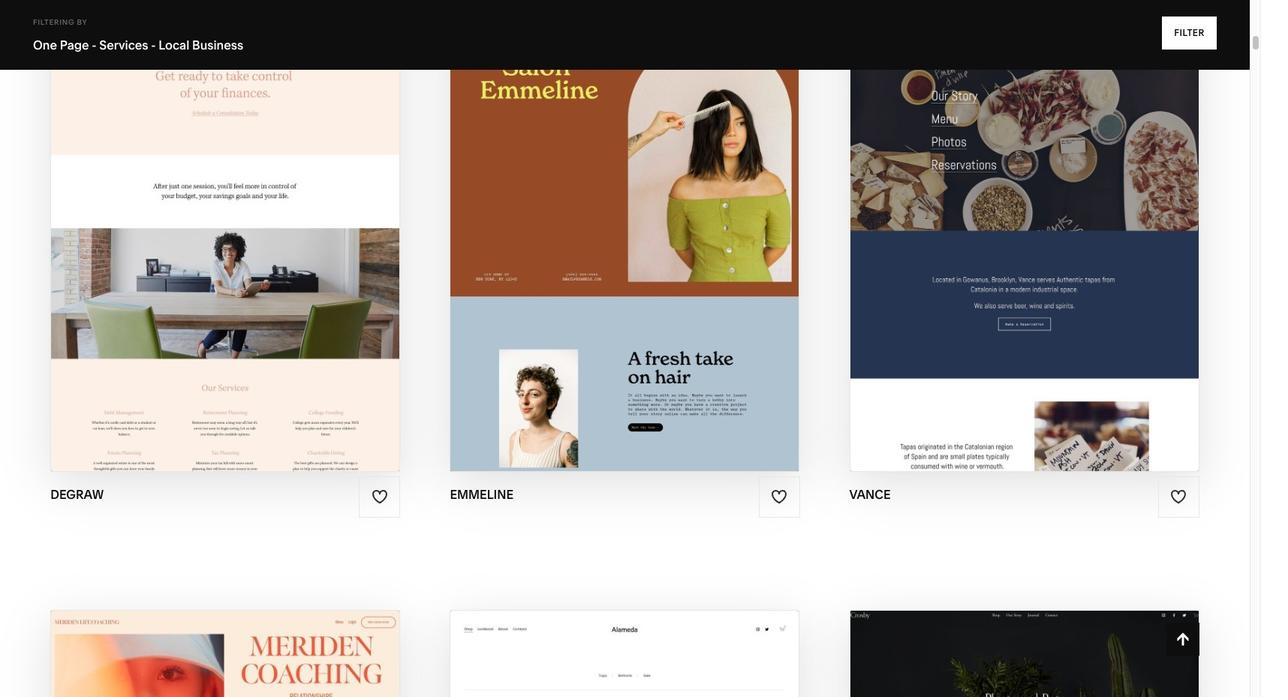 Task type: describe. For each thing, give the bounding box(es) containing it.
vance image
[[850, 7, 1199, 471]]

meriden image
[[51, 611, 400, 698]]

crosby image
[[850, 611, 1199, 698]]

add degraw to your favorites list image
[[372, 489, 388, 506]]



Task type: locate. For each thing, give the bounding box(es) containing it.
add emmeline to your favorites list image
[[771, 489, 788, 506]]

degraw image
[[51, 7, 400, 471]]

alameda image
[[451, 611, 799, 698]]

back to top image
[[1175, 632, 1192, 648]]

emmeline image
[[451, 7, 799, 471]]



Task type: vqa. For each thing, say whether or not it's contained in the screenshot.
Start with Forma
no



